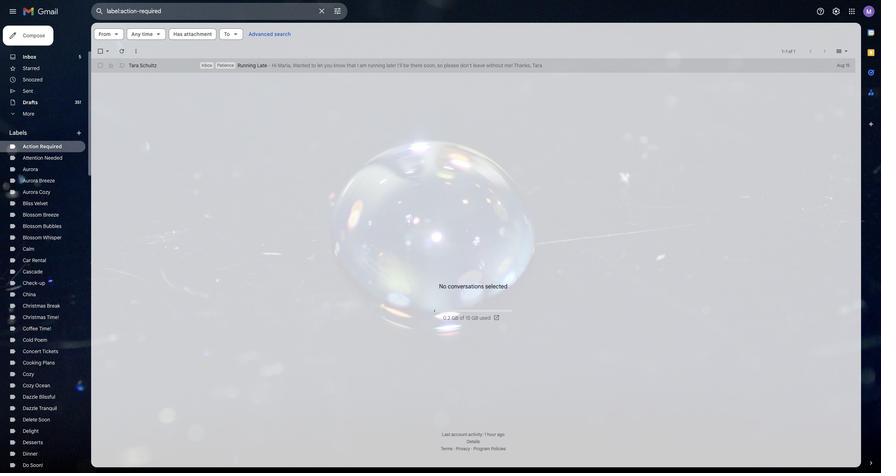Task type: vqa. For each thing, say whether or not it's contained in the screenshot.
Cooking
yes



Task type: describe. For each thing, give the bounding box(es) containing it.
soon,
[[424, 62, 436, 69]]

gmail image
[[23, 4, 62, 19]]

compose button
[[3, 26, 54, 46]]

conversations
[[448, 283, 484, 290]]

concert tickets link
[[23, 349, 58, 355]]

to button
[[219, 28, 243, 40]]

aurora for aurora link
[[23, 166, 38, 173]]

time
[[142, 31, 153, 37]]

christmas time! link
[[23, 314, 59, 321]]

i'll
[[397, 62, 402, 69]]

delete soon link
[[23, 417, 50, 423]]

patience
[[217, 63, 234, 68]]

required
[[40, 143, 62, 150]]

calm
[[23, 246, 34, 252]]

labels
[[9, 130, 27, 137]]

thanks,
[[514, 62, 531, 69]]

none checkbox inside the no conversations selected main content
[[97, 48, 104, 55]]

1 – 1 of 1
[[782, 49, 795, 54]]

blossom for blossom breeze
[[23, 212, 42, 218]]

to
[[224, 31, 230, 37]]

aurora for aurora cozy
[[23, 189, 38, 195]]

0 vertical spatial cozy
[[39, 189, 50, 195]]

calm link
[[23, 246, 34, 252]]

inbox link
[[23, 54, 36, 60]]

hi
[[272, 62, 277, 69]]

time! for christmas time!
[[47, 314, 59, 321]]

aurora link
[[23, 166, 38, 173]]

details link
[[467, 439, 480, 445]]

any
[[131, 31, 141, 37]]

main menu image
[[9, 7, 17, 16]]

terms link
[[441, 446, 453, 452]]

attention needed link
[[23, 155, 62, 161]]

used
[[480, 315, 491, 321]]

me!
[[505, 62, 513, 69]]

let
[[317, 62, 323, 69]]

schultz
[[140, 62, 157, 69]]

account
[[451, 432, 467, 438]]

has attachment button
[[169, 28, 217, 40]]

break
[[47, 303, 60, 309]]

desserts link
[[23, 440, 43, 446]]

coffee time! link
[[23, 326, 51, 332]]

bubbles
[[43, 223, 61, 230]]

inbox inside labels navigation
[[23, 54, 36, 60]]

tranquil
[[39, 406, 57, 412]]

cozy for cozy ocean
[[23, 383, 34, 389]]

from
[[99, 31, 111, 37]]

privacy link
[[456, 446, 470, 452]]

starred link
[[23, 65, 40, 72]]

plans
[[43, 360, 55, 366]]

do
[[23, 462, 29, 469]]

details
[[467, 439, 480, 445]]

advanced
[[249, 31, 273, 37]]

dazzle tranquil
[[23, 406, 57, 412]]

dazzle tranquil link
[[23, 406, 57, 412]]

2 gb from the left
[[472, 315, 478, 321]]

1 tara from the left
[[129, 62, 139, 69]]

toggle split pane mode image
[[836, 48, 843, 55]]

clear search image
[[315, 4, 329, 18]]

compose
[[23, 32, 45, 39]]

snoozed
[[23, 77, 43, 83]]

1 · from the left
[[454, 446, 455, 452]]

please
[[444, 62, 459, 69]]

blossom whisper link
[[23, 235, 62, 241]]

aug 15
[[837, 63, 850, 68]]

drafts
[[23, 99, 38, 106]]

1 gb from the left
[[452, 315, 458, 321]]

rental
[[32, 257, 46, 264]]

check-up
[[23, 280, 45, 287]]

aurora breeze
[[23, 178, 55, 184]]

know
[[334, 62, 346, 69]]

privacy
[[456, 446, 470, 452]]

from button
[[94, 28, 124, 40]]

row inside the no conversations selected main content
[[91, 58, 856, 73]]

Search mail text field
[[107, 8, 313, 15]]

there
[[410, 62, 423, 69]]

running late - hi maria, wanted to let you know that i am running late! i'll be there soon, so please don't leave without me! thanks, tara
[[238, 62, 542, 69]]

do soon! link
[[23, 462, 43, 469]]

more image
[[132, 48, 140, 55]]

labels heading
[[9, 130, 75, 137]]

dazzle for dazzle blissful
[[23, 394, 38, 401]]

labels navigation
[[0, 23, 91, 474]]

desserts
[[23, 440, 43, 446]]

5
[[79, 54, 81, 59]]

dinner link
[[23, 451, 38, 458]]

program
[[473, 446, 490, 452]]

advanced search button
[[246, 28, 294, 41]]

1 inside last account activity: 1 hour ago details terms · privacy · program policies
[[485, 432, 486, 438]]

late!
[[387, 62, 396, 69]]

advanced search options image
[[330, 4, 345, 18]]

none checkbox inside the no conversations selected main content
[[97, 62, 104, 69]]

no
[[439, 283, 446, 290]]

2 tara from the left
[[532, 62, 542, 69]]

has attachment
[[173, 31, 212, 37]]

search mail image
[[93, 5, 106, 18]]

so
[[437, 62, 443, 69]]

cold poem link
[[23, 337, 47, 344]]

–
[[783, 49, 786, 54]]

late
[[257, 62, 267, 69]]

up
[[39, 280, 45, 287]]

running
[[238, 62, 256, 69]]

christmas for christmas time!
[[23, 314, 46, 321]]

action required
[[23, 143, 62, 150]]

christmas time!
[[23, 314, 59, 321]]

cooking plans link
[[23, 360, 55, 366]]



Task type: locate. For each thing, give the bounding box(es) containing it.
starred
[[23, 65, 40, 72]]

blossom breeze
[[23, 212, 59, 218]]

dazzle for dazzle tranquil
[[23, 406, 38, 412]]

aurora up bliss
[[23, 189, 38, 195]]

cooking plans
[[23, 360, 55, 366]]

row containing tara schultz
[[91, 58, 856, 73]]

0 horizontal spatial inbox
[[23, 54, 36, 60]]

search
[[274, 31, 291, 37]]

any time button
[[127, 28, 166, 40]]

inbox
[[23, 54, 36, 60], [202, 63, 212, 68]]

advanced search
[[249, 31, 291, 37]]

last account activity: 1 hour ago details terms · privacy · program policies
[[441, 432, 506, 452]]

tab list
[[861, 23, 881, 448]]

tickets
[[42, 349, 58, 355]]

1 vertical spatial christmas
[[23, 314, 46, 321]]

gb left used
[[472, 315, 478, 321]]

that
[[347, 62, 356, 69]]

2 blossom from the top
[[23, 223, 42, 230]]

ocean
[[35, 383, 50, 389]]

wanted
[[293, 62, 310, 69]]

1 vertical spatial inbox
[[202, 63, 212, 68]]

aurora down the attention
[[23, 166, 38, 173]]

1 vertical spatial blossom
[[23, 223, 42, 230]]

blossom down the blossom breeze link
[[23, 223, 42, 230]]

1 vertical spatial cozy
[[23, 371, 34, 378]]

1 horizontal spatial tara
[[532, 62, 542, 69]]

refresh image
[[118, 48, 125, 55]]

christmas down the china link
[[23, 303, 46, 309]]

coffee time!
[[23, 326, 51, 332]]

activity:
[[468, 432, 483, 438]]

aurora cozy link
[[23, 189, 50, 195]]

0 vertical spatial blossom
[[23, 212, 42, 218]]

aurora for aurora breeze
[[23, 178, 38, 184]]

0 horizontal spatial ·
[[454, 446, 455, 452]]

dazzle up delete
[[23, 406, 38, 412]]

check-
[[23, 280, 39, 287]]

0 horizontal spatial tara
[[129, 62, 139, 69]]

aurora cozy
[[23, 189, 50, 195]]

cozy up "velvet"
[[39, 189, 50, 195]]

concert tickets
[[23, 349, 58, 355]]

last
[[442, 432, 450, 438]]

be
[[403, 62, 409, 69]]

2 vertical spatial aurora
[[23, 189, 38, 195]]

0 vertical spatial dazzle
[[23, 394, 38, 401]]

aurora down aurora link
[[23, 178, 38, 184]]

breeze for aurora breeze
[[39, 178, 55, 184]]

row
[[91, 58, 856, 73]]

15
[[846, 63, 850, 68], [466, 315, 470, 321]]

don't
[[460, 62, 472, 69]]

2 vertical spatial cozy
[[23, 383, 34, 389]]

1 horizontal spatial ·
[[471, 446, 472, 452]]

more button
[[0, 108, 85, 120]]

check-up link
[[23, 280, 45, 287]]

blossom down the 'bliss velvet'
[[23, 212, 42, 218]]

blossom for blossom bubbles
[[23, 223, 42, 230]]

car
[[23, 257, 31, 264]]

2 vertical spatial blossom
[[23, 235, 42, 241]]

1 vertical spatial 15
[[466, 315, 470, 321]]

christmas for christmas break
[[23, 303, 46, 309]]

inbox inside the no conversations selected main content
[[202, 63, 212, 68]]

time! for coffee time!
[[39, 326, 51, 332]]

0 vertical spatial christmas
[[23, 303, 46, 309]]

of right –
[[789, 49, 793, 54]]

whisper
[[43, 235, 62, 241]]

sent
[[23, 88, 33, 94]]

3 aurora from the top
[[23, 189, 38, 195]]

no conversations selected main content
[[91, 23, 861, 468]]

cozy ocean link
[[23, 383, 50, 389]]

1 vertical spatial of
[[460, 315, 464, 321]]

1 vertical spatial dazzle
[[23, 406, 38, 412]]

cooking
[[23, 360, 41, 366]]

breeze
[[39, 178, 55, 184], [43, 212, 59, 218]]

delight link
[[23, 428, 39, 435]]

cozy for cozy link at bottom left
[[23, 371, 34, 378]]

tara schultz
[[129, 62, 157, 69]]

15 left used
[[466, 315, 470, 321]]

bliss velvet link
[[23, 200, 48, 207]]

· down details link
[[471, 446, 472, 452]]

1 horizontal spatial of
[[789, 49, 793, 54]]

0.2 gb of 15 gb used
[[443, 315, 491, 321]]

1 horizontal spatial inbox
[[202, 63, 212, 68]]

1 vertical spatial time!
[[39, 326, 51, 332]]

inbox left patience
[[202, 63, 212, 68]]

0.2
[[443, 315, 450, 321]]

tara down the more image
[[129, 62, 139, 69]]

0 vertical spatial time!
[[47, 314, 59, 321]]

1 vertical spatial breeze
[[43, 212, 59, 218]]

without
[[486, 62, 503, 69]]

selected
[[485, 283, 508, 290]]

dazzle blissful
[[23, 394, 55, 401]]

christmas
[[23, 303, 46, 309], [23, 314, 46, 321]]

2 dazzle from the top
[[23, 406, 38, 412]]

time! up poem
[[39, 326, 51, 332]]

blossom bubbles
[[23, 223, 61, 230]]

blissful
[[39, 394, 55, 401]]

leave
[[473, 62, 485, 69]]

1 dazzle from the top
[[23, 394, 38, 401]]

0 vertical spatial 15
[[846, 63, 850, 68]]

program policies link
[[473, 446, 506, 452]]

breeze for blossom breeze
[[43, 212, 59, 218]]

cascade
[[23, 269, 43, 275]]

3 blossom from the top
[[23, 235, 42, 241]]

blossom for blossom whisper
[[23, 235, 42, 241]]

0 horizontal spatial 15
[[466, 315, 470, 321]]

soon!
[[30, 462, 43, 469]]

gb
[[452, 315, 458, 321], [472, 315, 478, 321]]

sent link
[[23, 88, 33, 94]]

1 blossom from the top
[[23, 212, 42, 218]]

attention needed
[[23, 155, 62, 161]]

time!
[[47, 314, 59, 321], [39, 326, 51, 332]]

0 vertical spatial breeze
[[39, 178, 55, 184]]

tara right thanks,
[[532, 62, 542, 69]]

i
[[357, 62, 359, 69]]

am
[[360, 62, 367, 69]]

2 aurora from the top
[[23, 178, 38, 184]]

None checkbox
[[97, 48, 104, 55]]

blossom
[[23, 212, 42, 218], [23, 223, 42, 230], [23, 235, 42, 241]]

christmas up coffee time! link
[[23, 314, 46, 321]]

inbox up starred link
[[23, 54, 36, 60]]

hour
[[487, 432, 496, 438]]

action required link
[[23, 143, 62, 150]]

gb right 0.2
[[452, 315, 458, 321]]

time! down break
[[47, 314, 59, 321]]

-
[[268, 62, 271, 69]]

dazzle down cozy ocean link
[[23, 394, 38, 401]]

dazzle
[[23, 394, 38, 401], [23, 406, 38, 412]]

delete
[[23, 417, 37, 423]]

0 vertical spatial of
[[789, 49, 793, 54]]

breeze up aurora cozy
[[39, 178, 55, 184]]

blossom up calm link
[[23, 235, 42, 241]]

blossom whisper
[[23, 235, 62, 241]]

1 horizontal spatial gb
[[472, 315, 478, 321]]

cozy down cooking
[[23, 371, 34, 378]]

delete soon
[[23, 417, 50, 423]]

support image
[[816, 7, 825, 16]]

aug
[[837, 63, 845, 68]]

1 christmas from the top
[[23, 303, 46, 309]]

poem
[[34, 337, 47, 344]]

blossom breeze link
[[23, 212, 59, 218]]

soon
[[38, 417, 50, 423]]

china
[[23, 292, 36, 298]]

1 aurora from the top
[[23, 166, 38, 173]]

action
[[23, 143, 39, 150]]

maria,
[[278, 62, 292, 69]]

drafts link
[[23, 99, 38, 106]]

351
[[75, 100, 81, 105]]

0 horizontal spatial of
[[460, 315, 464, 321]]

snoozed link
[[23, 77, 43, 83]]

1 vertical spatial aurora
[[23, 178, 38, 184]]

car rental link
[[23, 257, 46, 264]]

of right 0.2
[[460, 315, 464, 321]]

None checkbox
[[97, 62, 104, 69]]

needed
[[45, 155, 62, 161]]

cozy ocean
[[23, 383, 50, 389]]

breeze up bubbles
[[43, 212, 59, 218]]

0 vertical spatial inbox
[[23, 54, 36, 60]]

any time
[[131, 31, 153, 37]]

follow link to manage storage image
[[494, 315, 501, 322]]

15 right aug
[[846, 63, 850, 68]]

dazzle blissful link
[[23, 394, 55, 401]]

None search field
[[91, 3, 347, 20]]

settings image
[[832, 7, 841, 16]]

· right terms link
[[454, 446, 455, 452]]

0 vertical spatial aurora
[[23, 166, 38, 173]]

cozy down cozy link at bottom left
[[23, 383, 34, 389]]

dinner
[[23, 451, 38, 458]]

2 · from the left
[[471, 446, 472, 452]]

0 horizontal spatial gb
[[452, 315, 458, 321]]

2 christmas from the top
[[23, 314, 46, 321]]

1 horizontal spatial 15
[[846, 63, 850, 68]]



